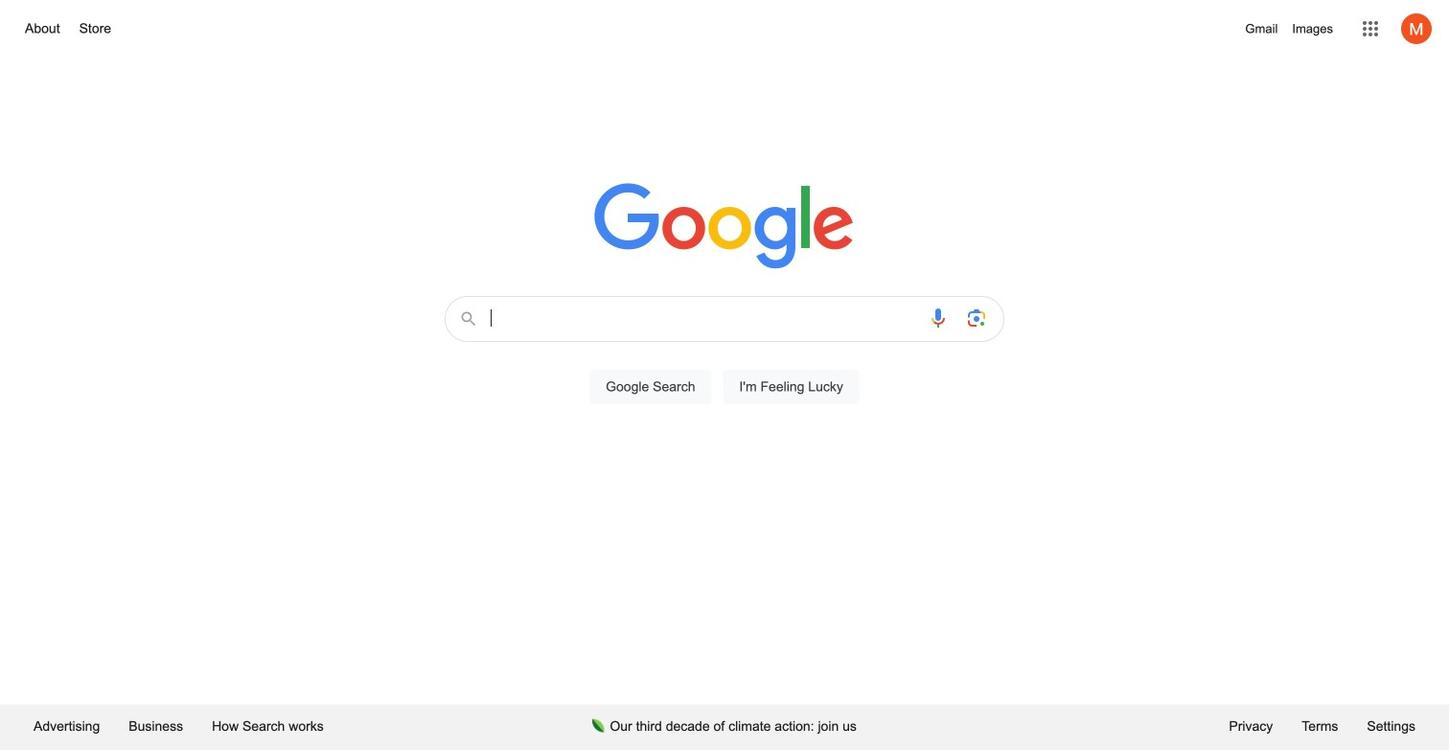Task type: describe. For each thing, give the bounding box(es) containing it.
google image
[[595, 183, 855, 271]]

search by image image
[[966, 307, 989, 330]]



Task type: vqa. For each thing, say whether or not it's contained in the screenshot.
first Separate tickets booked together button
no



Task type: locate. For each thing, give the bounding box(es) containing it.
None search field
[[19, 291, 1431, 427]]

search by voice image
[[927, 307, 950, 330]]

Search text field
[[491, 308, 916, 334]]



